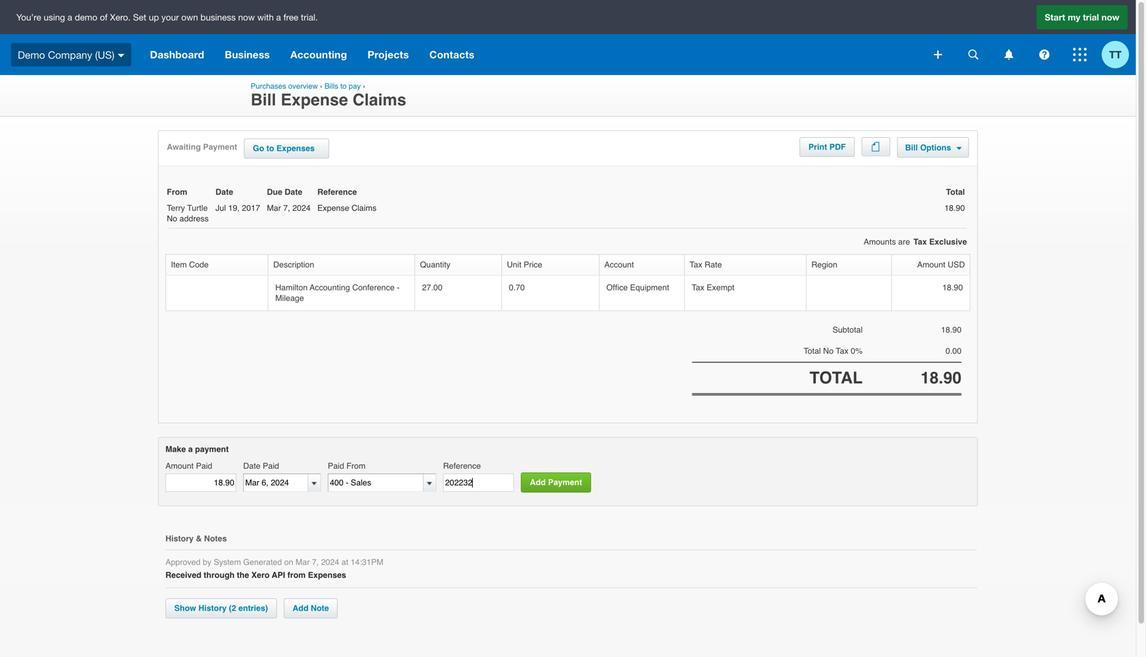 Task type: vqa. For each thing, say whether or not it's contained in the screenshot.


Task type: locate. For each thing, give the bounding box(es) containing it.
0 vertical spatial reference
[[318, 187, 357, 197]]

add inside 'link'
[[293, 604, 309, 613]]

18.90
[[945, 204, 966, 213], [943, 283, 964, 293], [942, 325, 962, 335], [921, 369, 962, 387]]

0 horizontal spatial to
[[267, 144, 274, 153]]

0 horizontal spatial bill
[[251, 90, 276, 109]]

payment inside add payment link
[[548, 478, 583, 487]]

1 horizontal spatial now
[[1102, 12, 1120, 22]]

expenses down at
[[308, 571, 346, 580]]

purchases overview link
[[251, 82, 318, 90]]

7, right 2017
[[283, 204, 290, 213]]

0 horizontal spatial 7,
[[283, 204, 290, 213]]

business button
[[215, 34, 280, 75]]

add left note
[[293, 604, 309, 613]]

0 horizontal spatial from
[[167, 187, 187, 197]]

›
[[320, 82, 323, 90], [363, 82, 366, 90]]

show history (2 entries) link
[[166, 599, 277, 619]]

1 horizontal spatial to
[[341, 82, 347, 90]]

1 vertical spatial bill
[[906, 143, 919, 153]]

mar down "due"
[[267, 204, 281, 213]]

2 paid from the left
[[263, 462, 279, 471]]

add for add payment
[[530, 478, 546, 487]]

svg image
[[1074, 48, 1088, 61], [118, 54, 125, 57]]

18.90 down 0.00
[[921, 369, 962, 387]]

awaiting
[[167, 142, 201, 152]]

conference
[[352, 283, 395, 293]]

total for total 18.90
[[947, 187, 966, 197]]

dashboard
[[150, 48, 204, 61]]

Date Paid text field
[[244, 475, 308, 492]]

add note
[[293, 604, 329, 613]]

you're using a demo of xero. set up your own business now with a free trial.
[[16, 12, 318, 22]]

expense
[[281, 90, 348, 109], [318, 204, 350, 213]]

2 › from the left
[[363, 82, 366, 90]]

to
[[341, 82, 347, 90], [267, 144, 274, 153]]

now
[[238, 12, 255, 22], [1102, 12, 1120, 22]]

business
[[225, 48, 270, 61]]

None text field
[[329, 475, 424, 492]]

dashboard link
[[140, 34, 215, 75]]

a left free
[[276, 12, 281, 22]]

1 vertical spatial 7,
[[312, 558, 319, 567]]

amount down make
[[166, 462, 194, 471]]

0 vertical spatial total
[[947, 187, 966, 197]]

0 vertical spatial from
[[167, 187, 187, 197]]

tax left exempt
[[692, 283, 705, 293]]

18.90 up 0.00
[[942, 325, 962, 335]]

2024
[[293, 204, 311, 213], [321, 558, 340, 567]]

accounting up bills
[[291, 48, 347, 61]]

payment for add payment
[[548, 478, 583, 487]]

0 horizontal spatial reference
[[318, 187, 357, 197]]

1 vertical spatial to
[[267, 144, 274, 153]]

received
[[166, 571, 202, 580]]

mar inside approved by system generated on mar 7, 2024 at 14:31pm received through the xero api from expenses
[[296, 558, 310, 567]]

svg image right (us)
[[118, 54, 125, 57]]

1 horizontal spatial ›
[[363, 82, 366, 90]]

3 paid from the left
[[328, 462, 344, 471]]

show
[[174, 604, 196, 613]]

to right go
[[267, 144, 274, 153]]

hamilton accounting conference - mileage
[[276, 283, 400, 303]]

1 vertical spatial total
[[804, 346, 822, 356]]

approved by system generated on mar 7, 2024 at 14:31pm received through the xero api from expenses
[[166, 558, 384, 580]]

› right pay in the left of the page
[[363, 82, 366, 90]]

pay
[[349, 82, 361, 90]]

total
[[947, 187, 966, 197], [804, 346, 822, 356]]

0 horizontal spatial svg image
[[118, 54, 125, 57]]

1 horizontal spatial 2024
[[321, 558, 340, 567]]

1 vertical spatial from
[[347, 462, 366, 471]]

banner
[[0, 0, 1137, 75]]

0 vertical spatial to
[[341, 82, 347, 90]]

0 horizontal spatial total
[[804, 346, 822, 356]]

projects button
[[358, 34, 419, 75]]

expenses
[[277, 144, 315, 153], [308, 571, 346, 580]]

add
[[530, 478, 546, 487], [293, 604, 309, 613]]

-
[[397, 283, 400, 293]]

2024 right 2017
[[293, 204, 311, 213]]

1 horizontal spatial add
[[530, 478, 546, 487]]

svg image left "tt"
[[1074, 48, 1088, 61]]

now right trial
[[1102, 12, 1120, 22]]

› left bills
[[320, 82, 323, 90]]

awaiting payment
[[167, 142, 237, 152]]

contacts
[[430, 48, 475, 61]]

0 vertical spatial amount
[[918, 260, 946, 270]]

total down options
[[947, 187, 966, 197]]

7, inside approved by system generated on mar 7, 2024 at 14:31pm received through the xero api from expenses
[[312, 558, 319, 567]]

to left pay in the left of the page
[[341, 82, 347, 90]]

no up total
[[824, 346, 834, 356]]

0 vertical spatial bill
[[251, 90, 276, 109]]

price
[[524, 260, 543, 270]]

total up total
[[804, 346, 822, 356]]

2 horizontal spatial paid
[[328, 462, 344, 471]]

xero.
[[110, 12, 131, 22]]

1 horizontal spatial a
[[188, 445, 193, 454]]

1 vertical spatial reference
[[443, 462, 481, 471]]

terry
[[167, 204, 185, 213]]

at
[[342, 558, 349, 567]]

history left &
[[166, 534, 194, 544]]

0 vertical spatial history
[[166, 534, 194, 544]]

generated
[[243, 558, 282, 567]]

2 now from the left
[[1102, 12, 1120, 22]]

history
[[166, 534, 194, 544], [199, 604, 227, 613]]

code
[[189, 260, 209, 270]]

1 vertical spatial payment
[[548, 478, 583, 487]]

print pdf link
[[801, 138, 855, 156]]

1 vertical spatial expenses
[[308, 571, 346, 580]]

bill
[[251, 90, 276, 109], [906, 143, 919, 153]]

0 horizontal spatial now
[[238, 12, 255, 22]]

(us)
[[95, 49, 114, 61]]

region
[[812, 260, 838, 270]]

1 horizontal spatial no
[[824, 346, 834, 356]]

1 vertical spatial mar
[[296, 558, 310, 567]]

a
[[68, 12, 72, 22], [276, 12, 281, 22], [188, 445, 193, 454]]

0 horizontal spatial no
[[167, 214, 177, 224]]

0 vertical spatial mar
[[267, 204, 281, 213]]

trial.
[[301, 12, 318, 22]]

0 horizontal spatial a
[[68, 12, 72, 22]]

bill options
[[906, 143, 954, 153]]

0 vertical spatial 2024
[[293, 204, 311, 213]]

amount left usd at the right of page
[[918, 260, 946, 270]]

bill left overview
[[251, 90, 276, 109]]

0 horizontal spatial add
[[293, 604, 309, 613]]

19,
[[228, 204, 240, 213]]

amount paid
[[166, 462, 212, 471]]

7,
[[283, 204, 290, 213], [312, 558, 319, 567]]

1 vertical spatial no
[[824, 346, 834, 356]]

print pdf
[[809, 142, 846, 152]]

trial
[[1084, 12, 1100, 22]]

accounting button
[[280, 34, 358, 75]]

0 vertical spatial expense
[[281, 90, 348, 109]]

history left (2
[[199, 604, 227, 613]]

2024 left at
[[321, 558, 340, 567]]

1 vertical spatial expense
[[318, 204, 350, 213]]

Reference text field
[[443, 474, 514, 492]]

1 vertical spatial 2024
[[321, 558, 340, 567]]

to inside purchases overview › bills to pay › bill expense claims
[[341, 82, 347, 90]]

jul
[[216, 204, 226, 213]]

1 horizontal spatial svg image
[[1074, 48, 1088, 61]]

paid for date paid
[[263, 462, 279, 471]]

start
[[1046, 12, 1066, 22]]

0 vertical spatial add
[[530, 478, 546, 487]]

svg image
[[969, 49, 979, 60], [1005, 49, 1014, 60], [1040, 49, 1050, 60], [935, 51, 943, 59]]

a right make
[[188, 445, 193, 454]]

amounts
[[864, 237, 897, 247]]

paid for amount paid
[[196, 462, 212, 471]]

1 horizontal spatial history
[[199, 604, 227, 613]]

system
[[214, 558, 241, 567]]

0 vertical spatial no
[[167, 214, 177, 224]]

1 vertical spatial add
[[293, 604, 309, 613]]

amount
[[918, 260, 946, 270], [166, 462, 194, 471]]

date up jul
[[216, 187, 233, 197]]

total
[[810, 369, 863, 387]]

no down terry
[[167, 214, 177, 224]]

1 horizontal spatial 7,
[[312, 558, 319, 567]]

free
[[284, 12, 299, 22]]

1 vertical spatial history
[[199, 604, 227, 613]]

my
[[1069, 12, 1081, 22]]

now left with
[[238, 12, 255, 22]]

go to expenses link
[[244, 139, 329, 159]]

tax right are
[[914, 237, 928, 247]]

payment for awaiting payment
[[203, 142, 237, 152]]

0 vertical spatial accounting
[[291, 48, 347, 61]]

1 horizontal spatial amount
[[918, 260, 946, 270]]

office equipment
[[607, 283, 670, 293]]

7, right "on"
[[312, 558, 319, 567]]

1 paid from the left
[[196, 462, 212, 471]]

tax left 0%
[[836, 346, 849, 356]]

0 vertical spatial claims
[[353, 90, 407, 109]]

1 vertical spatial amount
[[166, 462, 194, 471]]

0 horizontal spatial amount
[[166, 462, 194, 471]]

total inside total 18.90
[[947, 187, 966, 197]]

expenses right go
[[277, 144, 315, 153]]

0 horizontal spatial mar
[[267, 204, 281, 213]]

address
[[180, 214, 209, 224]]

date up 'date paid' text box
[[243, 462, 261, 471]]

0 horizontal spatial date
[[216, 187, 233, 197]]

0 horizontal spatial history
[[166, 534, 194, 544]]

overview
[[288, 82, 318, 90]]

0 horizontal spatial paid
[[196, 462, 212, 471]]

with
[[258, 12, 274, 22]]

1 horizontal spatial payment
[[548, 478, 583, 487]]

mar right "on"
[[296, 558, 310, 567]]

date paid
[[243, 462, 279, 471]]

reference inside from terry turtle no address date jul 19, 2017 due date mar 7, 2024 reference expense claims
[[318, 187, 357, 197]]

1 horizontal spatial bill
[[906, 143, 919, 153]]

reference
[[318, 187, 357, 197], [443, 462, 481, 471]]

1 horizontal spatial total
[[947, 187, 966, 197]]

accounting inside hamilton accounting conference - mileage
[[310, 283, 350, 293]]

date right "due"
[[285, 187, 303, 197]]

reference right "due"
[[318, 187, 357, 197]]

from
[[288, 571, 306, 580]]

usd
[[948, 260, 966, 270]]

1 horizontal spatial mar
[[296, 558, 310, 567]]

1 vertical spatial accounting
[[310, 283, 350, 293]]

add payment
[[530, 478, 583, 487]]

amount for amount paid
[[166, 462, 194, 471]]

a right the using
[[68, 12, 72, 22]]

mar inside from terry turtle no address date jul 19, 2017 due date mar 7, 2024 reference expense claims
[[267, 204, 281, 213]]

reference up reference text box
[[443, 462, 481, 471]]

amount usd
[[918, 260, 966, 270]]

0 horizontal spatial ›
[[320, 82, 323, 90]]

1 vertical spatial claims
[[352, 204, 377, 213]]

0 horizontal spatial 2024
[[293, 204, 311, 213]]

0.70
[[509, 283, 525, 293]]

2017
[[242, 204, 260, 213]]

accounting right hamilton
[[310, 283, 350, 293]]

equipment
[[631, 283, 670, 293]]

add right reference text box
[[530, 478, 546, 487]]

bill left options
[[906, 143, 919, 153]]

0 vertical spatial payment
[[203, 142, 237, 152]]

from
[[167, 187, 187, 197], [347, 462, 366, 471]]

tax
[[914, 237, 928, 247], [690, 260, 703, 270], [692, 283, 705, 293], [836, 346, 849, 356]]

0 horizontal spatial payment
[[203, 142, 237, 152]]

from inside from terry turtle no address date jul 19, 2017 due date mar 7, 2024 reference expense claims
[[167, 187, 187, 197]]

1 horizontal spatial paid
[[263, 462, 279, 471]]

0 vertical spatial 7,
[[283, 204, 290, 213]]



Task type: describe. For each thing, give the bounding box(es) containing it.
add note link
[[284, 599, 338, 619]]

bills to pay link
[[325, 82, 361, 90]]

on
[[284, 558, 294, 567]]

total 18.90
[[945, 187, 966, 213]]

1 › from the left
[[320, 82, 323, 90]]

make a payment
[[166, 445, 229, 454]]

note
[[311, 604, 329, 613]]

tt
[[1110, 48, 1122, 61]]

2 horizontal spatial a
[[276, 12, 281, 22]]

description
[[273, 260, 314, 270]]

18.90 down usd at the right of page
[[943, 283, 964, 293]]

expense inside from terry turtle no address date jul 19, 2017 due date mar 7, 2024 reference expense claims
[[318, 204, 350, 213]]

own
[[181, 12, 198, 22]]

account
[[605, 260, 634, 270]]

go to expenses
[[253, 144, 315, 153]]

item
[[171, 260, 187, 270]]

exclusive
[[930, 237, 968, 247]]

7, inside from terry turtle no address date jul 19, 2017 due date mar 7, 2024 reference expense claims
[[283, 204, 290, 213]]

amount for amount usd
[[918, 260, 946, 270]]

claims inside purchases overview › bills to pay › bill expense claims
[[353, 90, 407, 109]]

unit
[[507, 260, 522, 270]]

are
[[899, 237, 911, 247]]

claims inside from terry turtle no address date jul 19, 2017 due date mar 7, 2024 reference expense claims
[[352, 204, 377, 213]]

add payment link
[[521, 473, 592, 493]]

demo company (us) button
[[0, 34, 140, 75]]

0 vertical spatial expenses
[[277, 144, 315, 153]]

demo
[[75, 12, 97, 22]]

expenses inside approved by system generated on mar 7, 2024 at 14:31pm received through the xero api from expenses
[[308, 571, 346, 580]]

demo company (us)
[[18, 49, 114, 61]]

show history (2 entries)
[[174, 604, 268, 613]]

18.90 up exclusive
[[945, 204, 966, 213]]

item code
[[171, 260, 209, 270]]

business
[[201, 12, 236, 22]]

purchases
[[251, 82, 286, 90]]

xero
[[252, 571, 270, 580]]

no inside from terry turtle no address date jul 19, 2017 due date mar 7, 2024 reference expense claims
[[167, 214, 177, 224]]

tax rate
[[690, 260, 722, 270]]

(2
[[229, 604, 236, 613]]

from terry turtle no address date jul 19, 2017 due date mar 7, 2024 reference expense claims
[[167, 187, 377, 224]]

contacts button
[[419, 34, 485, 75]]

demo
[[18, 49, 45, 61]]

office
[[607, 283, 628, 293]]

history & notes
[[166, 534, 227, 544]]

approved
[[166, 558, 201, 567]]

start my trial now
[[1046, 12, 1120, 22]]

total no tax 0%
[[804, 346, 863, 356]]

accounting inside dropdown button
[[291, 48, 347, 61]]

1 horizontal spatial from
[[347, 462, 366, 471]]

notes
[[204, 534, 227, 544]]

print
[[809, 142, 828, 152]]

set
[[133, 12, 146, 22]]

by
[[203, 558, 212, 567]]

2024 inside approved by system generated on mar 7, 2024 at 14:31pm received through the xero api from expenses
[[321, 558, 340, 567]]

mileage
[[276, 294, 304, 303]]

up
[[149, 12, 159, 22]]

svg image inside demo company (us) popup button
[[118, 54, 125, 57]]

due
[[267, 187, 283, 197]]

options
[[921, 143, 952, 153]]

your
[[162, 12, 179, 22]]

tax left 'rate' at the top right
[[690, 260, 703, 270]]

2 horizontal spatial date
[[285, 187, 303, 197]]

0.00
[[946, 346, 962, 356]]

27.00
[[422, 283, 443, 293]]

subtotal
[[833, 325, 863, 335]]

1 horizontal spatial date
[[243, 462, 261, 471]]

bill inside purchases overview › bills to pay › bill expense claims
[[251, 90, 276, 109]]

banner containing dashboard
[[0, 0, 1137, 75]]

bills
[[325, 82, 339, 90]]

0%
[[851, 346, 863, 356]]

of
[[100, 12, 108, 22]]

pdf
[[830, 142, 846, 152]]

the
[[237, 571, 249, 580]]

Amount Paid text field
[[166, 474, 237, 492]]

tax exempt
[[692, 283, 735, 293]]

total for total no tax 0%
[[804, 346, 822, 356]]

entries)
[[239, 604, 268, 613]]

expense inside purchases overview › bills to pay › bill expense claims
[[281, 90, 348, 109]]

add for add note
[[293, 604, 309, 613]]

using
[[44, 12, 65, 22]]

1 now from the left
[[238, 12, 255, 22]]

payment
[[195, 445, 229, 454]]

paid from
[[328, 462, 366, 471]]

unit price
[[507, 260, 543, 270]]

make
[[166, 445, 186, 454]]

14:31pm
[[351, 558, 384, 567]]

amounts are tax exclusive
[[864, 237, 968, 247]]

rate
[[705, 260, 722, 270]]

hamilton
[[276, 283, 308, 293]]

purchases overview › bills to pay › bill expense claims
[[251, 82, 407, 109]]

2024 inside from terry turtle no address date jul 19, 2017 due date mar 7, 2024 reference expense claims
[[293, 204, 311, 213]]

1 horizontal spatial reference
[[443, 462, 481, 471]]

turtle
[[187, 204, 208, 213]]



